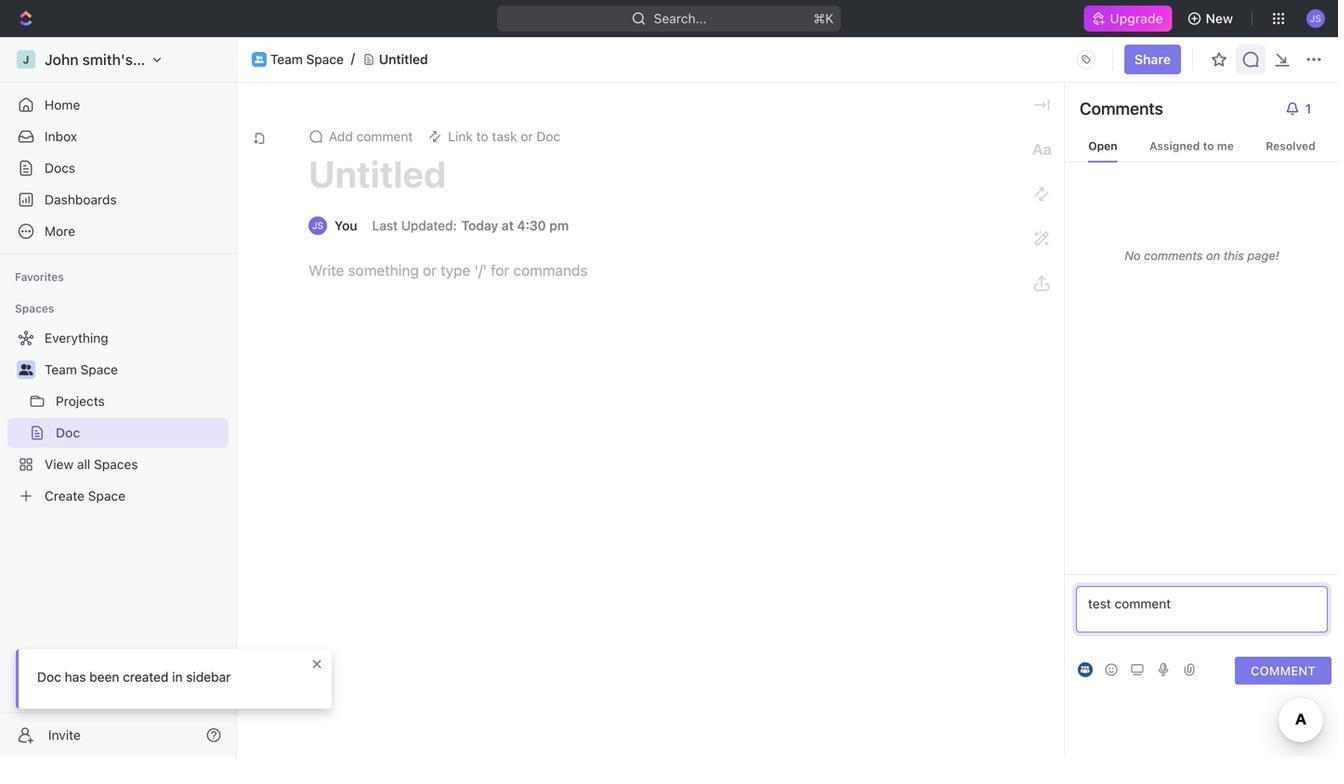 Task type: locate. For each thing, give the bounding box(es) containing it.
this
[[1224, 249, 1245, 263]]

team space link right user group image
[[271, 52, 344, 67]]

js left you
[[312, 220, 324, 231]]

spaces up create space link
[[94, 457, 138, 472]]

home link
[[7, 90, 229, 120]]

⌘k
[[814, 11, 834, 26]]

team space link up projects link
[[45, 355, 225, 385]]

comment for add comment
[[357, 129, 413, 144]]

team space link inside tree
[[45, 355, 225, 385]]

0 horizontal spatial js
[[312, 220, 324, 231]]

1 vertical spatial team space
[[45, 362, 118, 378]]

view all spaces link
[[7, 450, 225, 480]]

0 vertical spatial doc
[[537, 129, 561, 144]]

1 horizontal spatial team space link
[[271, 52, 344, 67]]

comment
[[357, 129, 413, 144], [1115, 596, 1172, 612]]

projects
[[56, 394, 105, 409]]

1 vertical spatial space
[[81, 362, 118, 378]]

team for user group icon
[[45, 362, 77, 378]]

1 horizontal spatial js
[[1311, 13, 1322, 24]]

everything link
[[7, 324, 225, 353]]

upgrade
[[1111, 11, 1164, 26]]

team
[[271, 52, 303, 67], [45, 362, 77, 378]]

comment right test
[[1115, 596, 1172, 612]]

to for assigned
[[1204, 139, 1215, 152]]

space down view all spaces link
[[88, 489, 126, 504]]

to right link
[[477, 129, 489, 144]]

doc left has
[[37, 670, 61, 685]]

doc for doc
[[56, 425, 80, 441]]

sidebar
[[186, 670, 231, 685]]

to left me
[[1204, 139, 1215, 152]]

team space
[[271, 52, 344, 67], [45, 362, 118, 378]]

0 vertical spatial team space link
[[271, 52, 344, 67]]

0 vertical spatial space
[[306, 52, 344, 67]]

0 horizontal spatial team
[[45, 362, 77, 378]]

team space for user group icon
[[45, 362, 118, 378]]

js
[[1311, 13, 1322, 24], [312, 220, 324, 231]]

j
[[23, 53, 29, 66]]

doc
[[537, 129, 561, 144], [56, 425, 80, 441], [37, 670, 61, 685]]

1 horizontal spatial team
[[271, 52, 303, 67]]

1
[[1306, 101, 1312, 116]]

dashboards
[[45, 192, 117, 207]]

space
[[306, 52, 344, 67], [81, 362, 118, 378], [88, 489, 126, 504]]

tree containing everything
[[7, 324, 229, 511]]

js up 1
[[1311, 13, 1322, 24]]

tree
[[7, 324, 229, 511]]

team space link for user group icon
[[45, 355, 225, 385]]

share
[[1135, 52, 1172, 67]]

create space
[[45, 489, 126, 504]]

add comment
[[329, 129, 413, 144]]

no
[[1125, 249, 1141, 263]]

1 vertical spatial team space link
[[45, 355, 225, 385]]

dropdown menu image
[[1072, 45, 1102, 74]]

team space up projects
[[45, 362, 118, 378]]

0 horizontal spatial team space
[[45, 362, 118, 378]]

docs
[[45, 160, 75, 176]]

0 vertical spatial team
[[271, 52, 303, 67]]

0 horizontal spatial team space link
[[45, 355, 225, 385]]

1 horizontal spatial to
[[1204, 139, 1215, 152]]

0 vertical spatial untitled
[[379, 52, 428, 67]]

1 vertical spatial doc
[[56, 425, 80, 441]]

team space inside tree
[[45, 362, 118, 378]]

js button
[[1302, 4, 1331, 33]]

has
[[65, 670, 86, 685]]

add
[[329, 129, 353, 144]]

1 horizontal spatial spaces
[[94, 457, 138, 472]]

space right user group image
[[306, 52, 344, 67]]

0 vertical spatial team space
[[271, 52, 344, 67]]

team space link for user group image
[[271, 52, 344, 67]]

to inside dropdown button
[[477, 129, 489, 144]]

comment right 'add'
[[357, 129, 413, 144]]

all
[[77, 457, 90, 472]]

view all spaces
[[45, 457, 138, 472]]

favorites button
[[7, 266, 71, 288]]

1 horizontal spatial team space
[[271, 52, 344, 67]]

untitled
[[379, 52, 428, 67], [309, 152, 446, 196]]

space down everything link
[[81, 362, 118, 378]]

0 vertical spatial js
[[1311, 13, 1322, 24]]

team space right user group image
[[271, 52, 344, 67]]

user group image
[[255, 56, 264, 63]]

1 button
[[1278, 94, 1325, 124]]

been
[[89, 670, 119, 685]]

team inside tree
[[45, 362, 77, 378]]

0 horizontal spatial comment
[[357, 129, 413, 144]]

create
[[45, 489, 85, 504]]

doc up view
[[56, 425, 80, 441]]

spaces down favorites button
[[15, 302, 54, 315]]

1 vertical spatial spaces
[[94, 457, 138, 472]]

inbox link
[[7, 122, 229, 152]]

spaces
[[15, 302, 54, 315], [94, 457, 138, 472]]

doc inside 'link'
[[56, 425, 80, 441]]

2 vertical spatial doc
[[37, 670, 61, 685]]

1 vertical spatial js
[[312, 220, 324, 231]]

comments
[[1145, 249, 1204, 263]]

assigned
[[1150, 139, 1201, 152]]

favorites
[[15, 271, 64, 284]]

test
[[1089, 596, 1112, 612]]

team space link
[[271, 52, 344, 67], [45, 355, 225, 385]]

0 vertical spatial comment
[[357, 129, 413, 144]]

team right user group icon
[[45, 362, 77, 378]]

john smith's workspace
[[45, 51, 214, 68]]

0 horizontal spatial to
[[477, 129, 489, 144]]

john
[[45, 51, 79, 68]]

untitled down 'add comment'
[[309, 152, 446, 196]]

0 vertical spatial spaces
[[15, 302, 54, 315]]

doc right or
[[537, 129, 561, 144]]

to
[[477, 129, 489, 144], [1204, 139, 1215, 152]]

pm
[[550, 218, 569, 233]]

space for user group icon
[[81, 362, 118, 378]]

1 vertical spatial untitled
[[309, 152, 446, 196]]

comment for test comment
[[1115, 596, 1172, 612]]

1 vertical spatial team
[[45, 362, 77, 378]]

comment
[[1252, 664, 1317, 678]]

team right user group image
[[271, 52, 303, 67]]

4:30
[[517, 218, 546, 233]]

me
[[1218, 139, 1235, 152]]

more
[[45, 224, 75, 239]]

1 vertical spatial comment
[[1115, 596, 1172, 612]]

1 horizontal spatial comment
[[1115, 596, 1172, 612]]

untitled up 'add comment'
[[379, 52, 428, 67]]



Task type: describe. For each thing, give the bounding box(es) containing it.
open
[[1089, 139, 1118, 152]]

last updated: today at 4:30 pm
[[372, 218, 569, 233]]

dashboards link
[[7, 185, 229, 215]]

user group image
[[19, 364, 33, 376]]

workspace
[[137, 51, 214, 68]]

search...
[[654, 11, 707, 26]]

updated:
[[401, 218, 457, 233]]

tree inside sidebar navigation
[[7, 324, 229, 511]]

task
[[492, 129, 517, 144]]

projects link
[[56, 387, 225, 417]]

link to task or doc
[[448, 129, 561, 144]]

2 vertical spatial space
[[88, 489, 126, 504]]

space for user group image
[[306, 52, 344, 67]]

everything
[[45, 331, 108, 346]]

doc for doc has been created in sidebar
[[37, 670, 61, 685]]

inbox
[[45, 129, 77, 144]]

more button
[[7, 217, 229, 246]]

create space link
[[7, 482, 225, 511]]

sidebar navigation
[[0, 37, 241, 758]]

comment button
[[1236, 657, 1332, 685]]

link
[[448, 129, 473, 144]]

test comment
[[1089, 596, 1172, 612]]

smith's
[[82, 51, 133, 68]]

on
[[1207, 249, 1221, 263]]

0 horizontal spatial spaces
[[15, 302, 54, 315]]

today
[[462, 218, 499, 233]]

you
[[335, 218, 358, 233]]

view
[[45, 457, 74, 472]]

assigned to me
[[1150, 139, 1235, 152]]

at
[[502, 218, 514, 233]]

team space for user group image
[[271, 52, 344, 67]]

new
[[1207, 11, 1234, 26]]

upgrade link
[[1084, 6, 1173, 32]]

docs link
[[7, 153, 229, 183]]

link to task or doc button
[[420, 124, 568, 150]]

doc inside dropdown button
[[537, 129, 561, 144]]

no comments on this page!
[[1125, 249, 1280, 263]]

resolved
[[1267, 139, 1316, 152]]

new button
[[1180, 4, 1245, 33]]

page!
[[1248, 249, 1280, 263]]

comments
[[1080, 99, 1164, 119]]

last
[[372, 218, 398, 233]]

doc link
[[56, 418, 225, 448]]

to for link
[[477, 129, 489, 144]]

or
[[521, 129, 533, 144]]

in
[[172, 670, 183, 685]]

home
[[45, 97, 80, 113]]

john smith's workspace, , element
[[17, 50, 35, 69]]

js inside dropdown button
[[1311, 13, 1322, 24]]

team for user group image
[[271, 52, 303, 67]]

created
[[123, 670, 169, 685]]

invite
[[48, 728, 81, 743]]

spaces inside tree
[[94, 457, 138, 472]]

doc has been created in sidebar
[[37, 670, 231, 685]]



Task type: vqa. For each thing, say whether or not it's contained in the screenshot.
the left JS
yes



